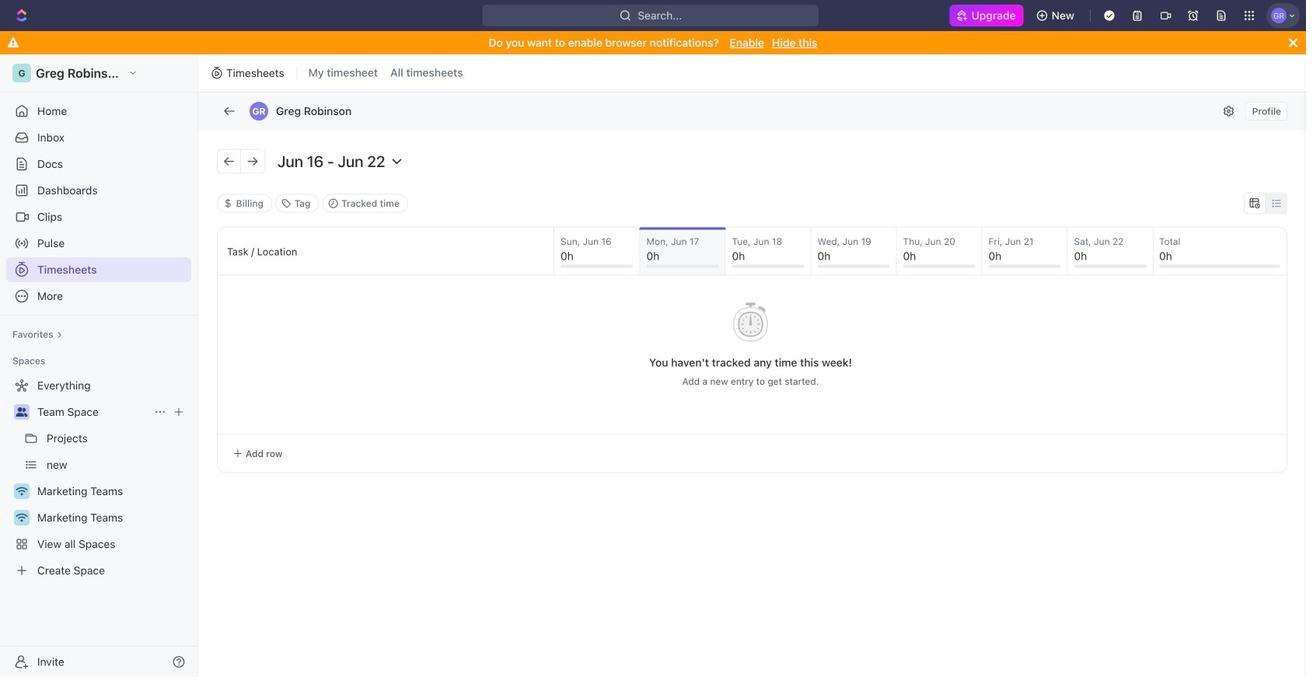 Task type: vqa. For each thing, say whether or not it's contained in the screenshot.
bottommost the "wifi" image
yes



Task type: describe. For each thing, give the bounding box(es) containing it.
1 wifi image from the top
[[16, 487, 28, 496]]

2 wifi image from the top
[[16, 513, 28, 523]]

user group image
[[16, 408, 28, 417]]

sidebar navigation
[[0, 54, 201, 677]]

greg robinson's workspace, , element
[[12, 64, 31, 82]]



Task type: locate. For each thing, give the bounding box(es) containing it.
wifi image
[[16, 487, 28, 496], [16, 513, 28, 523]]

1 vertical spatial wifi image
[[16, 513, 28, 523]]

greg robinson, , element
[[250, 102, 268, 121]]

tab list
[[305, 54, 466, 93]]

tree inside sidebar navigation
[[6, 373, 191, 583]]

0 vertical spatial wifi image
[[16, 487, 28, 496]]

tree
[[6, 373, 191, 583]]



